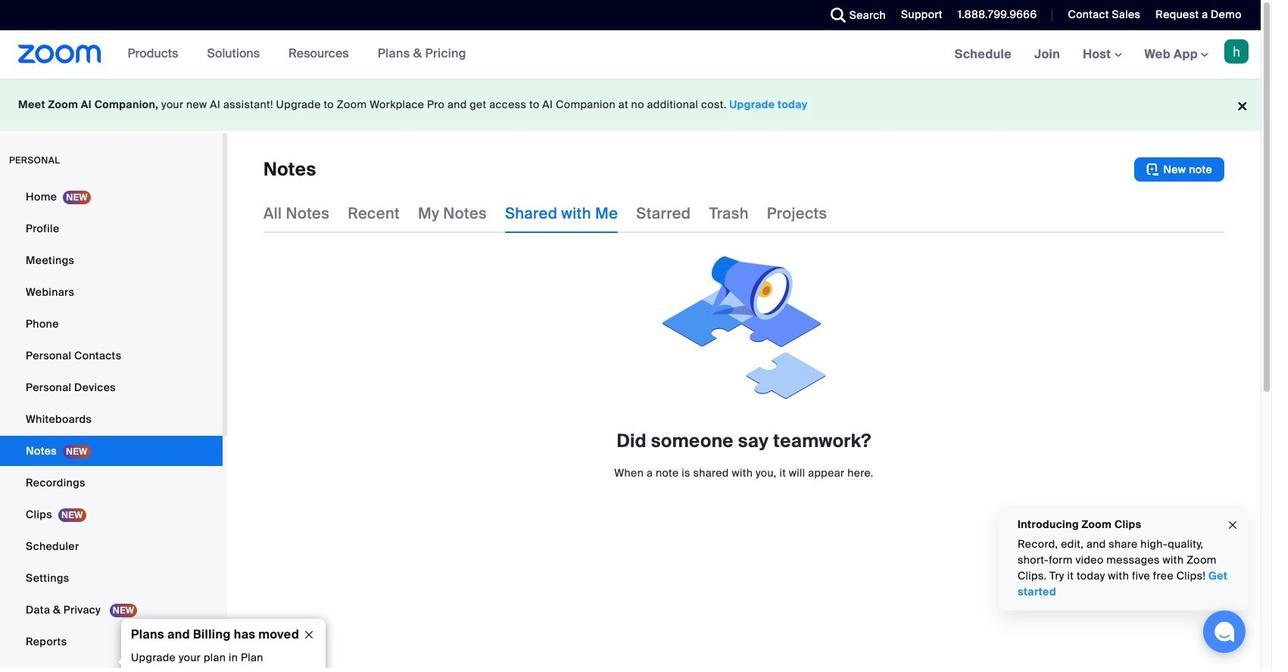 Task type: describe. For each thing, give the bounding box(es) containing it.
close image
[[297, 629, 321, 642]]

tabs of all notes page tab list
[[264, 194, 827, 233]]

meetings navigation
[[943, 30, 1261, 80]]

close image
[[1227, 517, 1239, 534]]

open chat image
[[1214, 622, 1235, 643]]



Task type: vqa. For each thing, say whether or not it's contained in the screenshot.
Request a Demo
no



Task type: locate. For each thing, give the bounding box(es) containing it.
product information navigation
[[101, 30, 478, 79]]

application
[[264, 158, 1225, 182]]

footer
[[0, 79, 1261, 131]]

banner
[[0, 30, 1261, 80]]

profile picture image
[[1225, 39, 1249, 64]]

tooltip
[[117, 619, 326, 669]]

personal menu menu
[[0, 182, 223, 659]]

zoom logo image
[[18, 45, 101, 64]]



